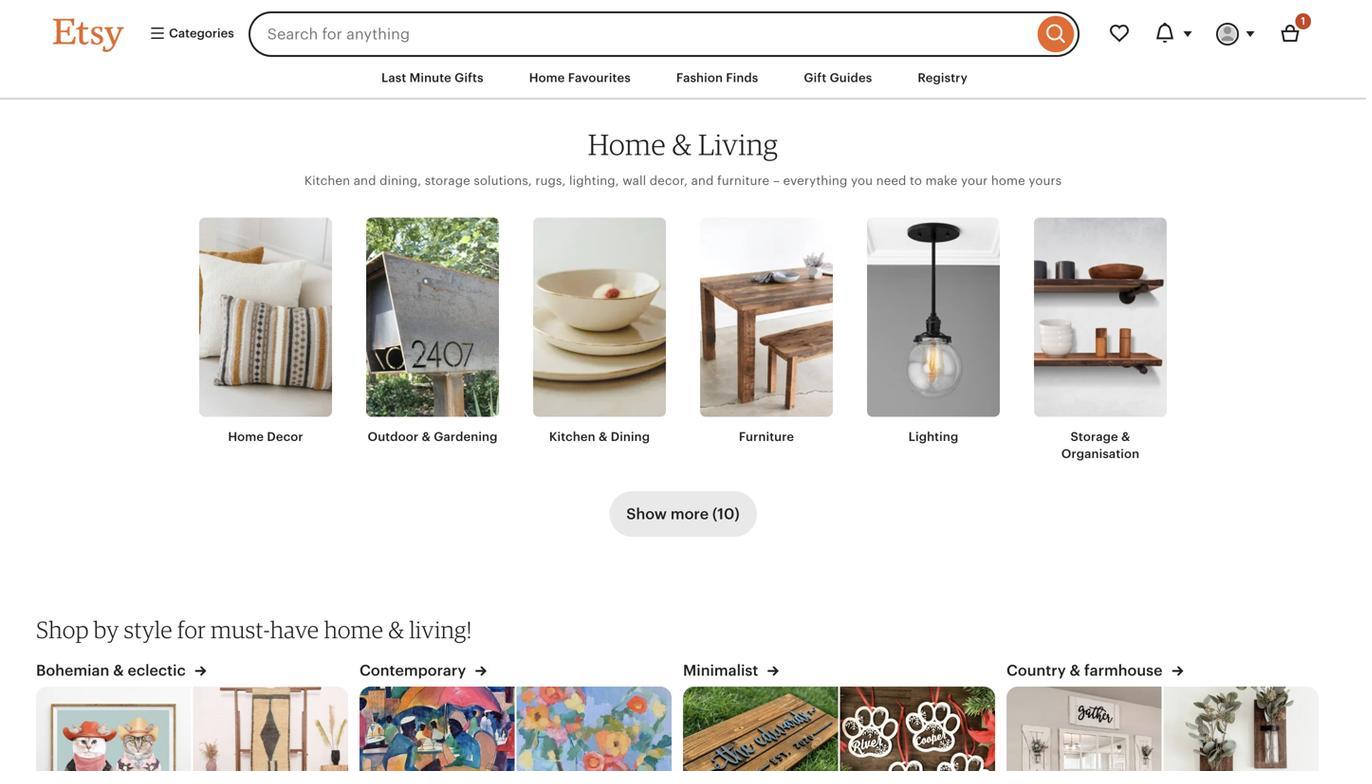 Task type: locate. For each thing, give the bounding box(es) containing it.
kitchen & dining link
[[533, 218, 666, 446]]

1 horizontal spatial and
[[691, 173, 714, 188]]

kitchen
[[304, 173, 350, 188], [549, 430, 596, 444]]

0 horizontal spatial home
[[324, 616, 383, 644]]

custom wood sign | personalized family name sign | last name pallet sign | wedding gift | home wall decor | anniversary gift image
[[682, 687, 838, 771]]

home for home favourites
[[529, 71, 565, 85]]

& left dining
[[599, 430, 608, 444]]

& up organisation
[[1121, 430, 1130, 444]]

furniture
[[739, 430, 794, 444]]

kitchen and dining, storage solutions, rugs, lighting, wall decor, and furniture – everything you need to make your home yours
[[304, 173, 1062, 188]]

0 horizontal spatial home
[[228, 430, 264, 444]]

home decor link
[[199, 218, 332, 446]]

& right country at bottom right
[[1070, 662, 1081, 679]]

fashion
[[676, 71, 723, 85]]

for
[[177, 616, 206, 644]]

living!
[[409, 616, 472, 644]]

1 link
[[1267, 11, 1313, 57]]

show more (10) button
[[609, 491, 757, 537]]

show more (10)
[[626, 506, 740, 523]]

none search field inside 'categories' banner
[[248, 11, 1080, 57]]

storage
[[425, 173, 470, 188]]

downtown dining watercolor print, african american art, contemporary art, urban art, watercolor art, home decor art, wall art, black art image
[[359, 687, 515, 771]]

last
[[381, 71, 406, 85]]

gifts
[[455, 71, 484, 85]]

home
[[991, 173, 1025, 188], [324, 616, 383, 644]]

dining,
[[380, 173, 421, 188]]

and right "decor," on the top
[[691, 173, 714, 188]]

gardening
[[434, 430, 498, 444]]

kitchen left dining
[[549, 430, 596, 444]]

minute
[[409, 71, 451, 85]]

0 horizontal spatial kitchen
[[304, 173, 350, 188]]

None search field
[[248, 11, 1080, 57]]

home
[[529, 71, 565, 85], [588, 127, 666, 162], [228, 430, 264, 444]]

need
[[876, 173, 906, 188]]

&
[[672, 127, 692, 162], [422, 430, 431, 444], [599, 430, 608, 444], [1121, 430, 1130, 444], [388, 616, 404, 644], [113, 662, 124, 679], [1070, 662, 1081, 679]]

your
[[961, 173, 988, 188]]

0 vertical spatial home
[[529, 71, 565, 85]]

more
[[671, 506, 709, 523]]

& inside country & farmhouse link
[[1070, 662, 1081, 679]]

everything
[[783, 173, 848, 188]]

& inside bohemian & eclectic link
[[113, 662, 124, 679]]

and left "dining,"
[[354, 173, 376, 188]]

gift
[[804, 71, 827, 85]]

to
[[910, 173, 922, 188]]

2 vertical spatial home
[[228, 430, 264, 444]]

categories banner
[[19, 0, 1347, 57]]

home left the favourites
[[529, 71, 565, 85]]

finds
[[726, 71, 758, 85]]

have
[[270, 616, 319, 644]]

home right your at the right
[[991, 173, 1025, 188]]

shop
[[36, 616, 89, 644]]

kitchen left "dining,"
[[304, 173, 350, 188]]

make
[[926, 173, 958, 188]]

home favourites link
[[515, 61, 645, 95]]

outdoor & gardening link
[[366, 218, 499, 446]]

home inside home decor link
[[228, 430, 264, 444]]

outdoor
[[368, 430, 419, 444]]

1 and from the left
[[354, 173, 376, 188]]

1 vertical spatial home
[[588, 127, 666, 162]]

& inside outdoor & gardening link
[[422, 430, 431, 444]]

gift guides
[[804, 71, 872, 85]]

home left decor
[[228, 430, 264, 444]]

categories button
[[135, 17, 243, 51]]

& inside kitchen & dining link
[[599, 430, 608, 444]]

and
[[354, 173, 376, 188], [691, 173, 714, 188]]

show
[[626, 506, 667, 523]]

decor
[[267, 430, 303, 444]]

0 horizontal spatial and
[[354, 173, 376, 188]]

home favourites
[[529, 71, 631, 85]]

2 and from the left
[[691, 173, 714, 188]]

minimalist
[[683, 662, 762, 679]]

46"x 36" farmhouse wall decor window mirror - rustic window mirror - rustic mirror - large window mirror - window pane mirror image
[[1006, 687, 1162, 771]]

menu bar containing last minute gifts
[[19, 57, 1347, 100]]

1 vertical spatial kitchen
[[549, 430, 596, 444]]

0 vertical spatial kitchen
[[304, 173, 350, 188]]

0 vertical spatial home
[[991, 173, 1025, 188]]

lighting,
[[569, 173, 619, 188]]

furniture –
[[717, 173, 780, 188]]

lighting link
[[867, 218, 1000, 446]]

menu bar
[[19, 57, 1347, 100]]

home inside home favourites link
[[529, 71, 565, 85]]

must-
[[211, 616, 270, 644]]

home right have
[[324, 616, 383, 644]]

2 horizontal spatial home
[[588, 127, 666, 162]]

& right outdoor
[[422, 430, 431, 444]]

home decor
[[228, 430, 303, 444]]

home up wall on the left
[[588, 127, 666, 162]]

& inside storage & organisation
[[1121, 430, 1130, 444]]

home for home & living
[[588, 127, 666, 162]]

1 vertical spatial home
[[324, 616, 383, 644]]

1 horizontal spatial kitchen
[[549, 430, 596, 444]]

eclectic
[[128, 662, 186, 679]]

1 horizontal spatial home
[[529, 71, 565, 85]]

contemporary
[[360, 662, 470, 679]]

style
[[124, 616, 172, 644]]

storage
[[1071, 430, 1118, 444]]

guides
[[830, 71, 872, 85]]

& left eclectic
[[113, 662, 124, 679]]

& up kitchen and dining, storage solutions, rugs, lighting, wall decor, and furniture – everything you need to make your home yours
[[672, 127, 692, 162]]



Task type: vqa. For each thing, say whether or not it's contained in the screenshot.
Questions? We've got answers
no



Task type: describe. For each thing, give the bounding box(es) containing it.
gift guides link
[[790, 61, 886, 95]]

1
[[1301, 15, 1305, 27]]

registry link
[[904, 61, 982, 95]]

storage & organisation link
[[1034, 218, 1167, 463]]

minimalist link
[[683, 660, 779, 687]]

country & farmhouse
[[1007, 662, 1166, 679]]

you
[[851, 173, 873, 188]]

fashion finds link
[[662, 61, 773, 95]]

home for home decor
[[228, 430, 264, 444]]

fashion finds
[[676, 71, 758, 85]]

organisation
[[1061, 447, 1140, 461]]

dining
[[611, 430, 650, 444]]

(10)
[[712, 506, 740, 523]]

bohemian
[[36, 662, 109, 679]]

country & farmhouse link
[[1007, 660, 1183, 687]]

& for kitchen & dining
[[599, 430, 608, 444]]

& for storage & organisation
[[1121, 430, 1130, 444]]

& for home & living
[[672, 127, 692, 162]]

rustic wood farmhouse sconces, wood wall sconces, farmhouse wall decor, propagation wall hanging, glass wall vase set of 2 image
[[1164, 687, 1320, 771]]

registry
[[918, 71, 968, 85]]

cowboy cats art print - colorful wall art - maximalist decor -  funky western eclectic room decor image
[[35, 687, 191, 771]]

rugs,
[[535, 173, 566, 188]]

lighting
[[909, 430, 959, 444]]

categories
[[166, 26, 234, 40]]

& for outdoor & gardening
[[422, 430, 431, 444]]

home & living
[[588, 127, 778, 162]]

by
[[94, 616, 119, 644]]

storage & organisation
[[1061, 430, 1140, 461]]

furniture link
[[700, 218, 833, 446]]

solutions,
[[474, 173, 532, 188]]

kitchen for kitchen & dining
[[549, 430, 596, 444]]

outdoor & gardening
[[368, 430, 498, 444]]

kitchen & dining
[[549, 430, 650, 444]]

& for bohemian & eclectic
[[113, 662, 124, 679]]

bohemian & eclectic
[[36, 662, 189, 679]]

decor,
[[650, 173, 688, 188]]

shop by style for must-have home & living!
[[36, 616, 472, 644]]

bohemian & eclectic link
[[36, 660, 206, 687]]

& left living!
[[388, 616, 404, 644]]

favourites
[[568, 71, 631, 85]]

contemporary link
[[360, 660, 487, 687]]

personalized dog paw ornament | custom pet christmas ornament | animal 2023 ornament image
[[840, 687, 996, 771]]

moroccan rug runner - authentic boujaad runner rug - soft wool rug - vintage area rug - bohemian carpet 2x10 ft image
[[193, 687, 349, 771]]

Search for anything text field
[[248, 11, 1033, 57]]

kitchen for kitchen and dining, storage solutions, rugs, lighting, wall decor, and furniture – everything you need to make your home yours
[[304, 173, 350, 188]]

yours
[[1029, 173, 1062, 188]]

living
[[698, 127, 778, 162]]

wall
[[623, 173, 646, 188]]

country
[[1007, 662, 1066, 679]]

farmhouse
[[1084, 662, 1163, 679]]

last minute gifts link
[[367, 61, 498, 95]]

flowers still life original painting art print contemporary impressionist  impressionism folk art farmhouse modern floral garden home decor image
[[517, 687, 673, 771]]

1 horizontal spatial home
[[991, 173, 1025, 188]]

last minute gifts
[[381, 71, 484, 85]]

& for country & farmhouse
[[1070, 662, 1081, 679]]



